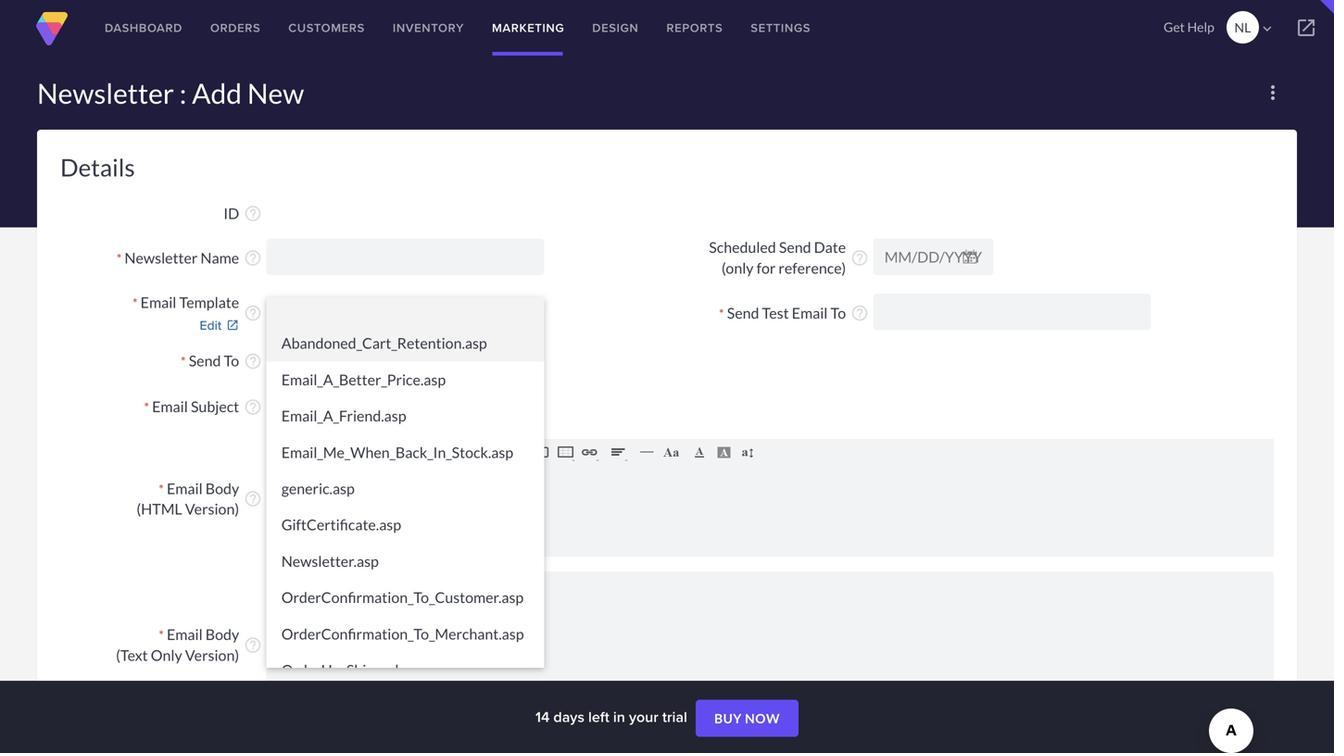Task type: locate. For each thing, give the bounding box(es) containing it.
2 horizontal spatial send
[[779, 238, 811, 256]]

help_outline
[[244, 204, 262, 223], [244, 249, 262, 267], [851, 249, 869, 267], [244, 304, 262, 323], [851, 304, 869, 323], [244, 352, 262, 371], [244, 398, 262, 416], [244, 490, 262, 508], [244, 636, 262, 655]]

* inside * send test email to help_outline
[[719, 306, 724, 322]]

* email body (text only version) help_outline
[[116, 626, 262, 664]]

to inside * send to help_outline
[[224, 352, 239, 370]]

send up reference)
[[779, 238, 811, 256]]

1 version) from the top
[[185, 500, 239, 518]]

send for help_outline
[[189, 352, 221, 370]]

1 body from the top
[[205, 479, 239, 497]]

send inside * send to help_outline
[[189, 352, 221, 370]]

email right test
[[792, 304, 828, 322]]

more_vert button
[[1255, 74, 1292, 111]]

2 version) from the top
[[185, 646, 239, 664]]

marketing
[[492, 19, 565, 37]]

email for (html
[[167, 479, 203, 497]]

scheduled send date (only for reference) help_outline
[[709, 238, 869, 277]]

* inside * email subject help_outline
[[144, 400, 149, 415]]

help_outline inside * newsletter name help_outline
[[244, 249, 262, 267]]

name
[[201, 249, 239, 267]]

email for (text
[[167, 626, 203, 644]]

* for * send test email to help_outline
[[719, 306, 724, 322]]

1 vertical spatial send
[[727, 304, 759, 322]]

reference)
[[779, 259, 846, 277]]

send down edit
[[189, 352, 221, 370]]

nl 
[[1235, 19, 1276, 37]]

help_outline right date
[[851, 249, 869, 267]]

0 vertical spatial to
[[831, 304, 846, 322]]

body for help_outline
[[205, 479, 239, 497]]

1 vertical spatial to
[[224, 352, 239, 370]]

edit
[[200, 316, 222, 334]]

* inside * email template edit
[[132, 295, 138, 311]]

help_outline right name
[[244, 249, 262, 267]]

email inside * email body (html version) help_outline
[[167, 479, 203, 497]]

settings
[[751, 19, 811, 37]]

get help
[[1164, 19, 1215, 35]]

left
[[588, 706, 610, 728]]

None text field
[[267, 239, 545, 275], [874, 294, 1152, 331], [267, 572, 1274, 717], [267, 239, 545, 275], [874, 294, 1152, 331], [267, 572, 1274, 717]]

edit link
[[60, 316, 239, 334]]

0 vertical spatial body
[[205, 479, 239, 497]]

giftcertificate.asp
[[281, 516, 401, 534]]

version)
[[185, 500, 239, 518], [185, 646, 239, 664]]

* email subject help_outline
[[144, 398, 262, 416]]

* email template edit
[[132, 293, 239, 334]]

body inside * email body (html version) help_outline
[[205, 479, 239, 497]]

1 vertical spatial newsletter
[[125, 249, 198, 267]]

send inside * send test email to help_outline
[[727, 304, 759, 322]]

2 vertical spatial send
[[189, 352, 221, 370]]

newsletter
[[37, 76, 174, 110], [125, 249, 198, 267]]


[[1295, 17, 1318, 39]]

email up (html
[[167, 479, 203, 497]]

help_outline up * email subject help_outline
[[244, 352, 262, 371]]

help
[[1188, 19, 1215, 35]]

0 horizontal spatial send
[[189, 352, 221, 370]]

body inside * email body (text only version) help_outline
[[205, 626, 239, 644]]

* inside * email body (html version) help_outline
[[159, 481, 164, 497]]

body
[[205, 479, 239, 497], [205, 626, 239, 644]]

help_outline right subject
[[244, 398, 262, 416]]

* for * send to help_outline
[[181, 354, 186, 369]]

0 horizontal spatial to
[[224, 352, 239, 370]]

2 body from the top
[[205, 626, 239, 644]]

newsletter left name
[[125, 249, 198, 267]]

orderhasshipped.asp
[[281, 661, 424, 679]]

help_outline inside * email body (text only version) help_outline
[[244, 636, 262, 655]]

1 horizontal spatial to
[[831, 304, 846, 322]]

nl
[[1235, 19, 1251, 35]]

newsletter up details
[[37, 76, 174, 110]]

to
[[831, 304, 846, 322], [224, 352, 239, 370]]

email
[[141, 293, 176, 311], [792, 304, 828, 322], [152, 398, 188, 416], [167, 479, 203, 497], [167, 626, 203, 644]]

* for * email body (html version) help_outline
[[159, 481, 164, 497]]

send
[[779, 238, 811, 256], [727, 304, 759, 322], [189, 352, 221, 370]]

* inside * newsletter name help_outline
[[116, 251, 122, 266]]

email left subject
[[152, 398, 188, 416]]


[[516, 351, 535, 371]]

customers
[[288, 19, 365, 37]]

email up only
[[167, 626, 203, 644]]

send inside scheduled send date (only for reference) help_outline
[[779, 238, 811, 256]]

reports
[[667, 19, 723, 37]]

help_outline right test
[[851, 304, 869, 323]]

1 horizontal spatial send
[[727, 304, 759, 322]]

version) right only
[[185, 646, 239, 664]]

to up subject
[[224, 352, 239, 370]]

14
[[536, 706, 550, 728]]

* for * email template edit
[[132, 295, 138, 311]]

get
[[1164, 19, 1185, 35]]

0 vertical spatial version)
[[185, 500, 239, 518]]

email up edit link
[[141, 293, 176, 311]]

0 vertical spatial send
[[779, 238, 811, 256]]

*
[[116, 251, 122, 266], [132, 295, 138, 311], [719, 306, 724, 322], [181, 354, 186, 369], [144, 400, 149, 415], [159, 481, 164, 497], [159, 627, 164, 643]]

1 vertical spatial body
[[205, 626, 239, 644]]

version) right (html
[[185, 500, 239, 518]]

help_outline right only
[[244, 636, 262, 655]]

help_outline inside scheduled send date (only for reference) help_outline
[[851, 249, 869, 267]]

help_outline left "generic.asp"
[[244, 490, 262, 508]]

more_vert
[[1262, 82, 1284, 104]]

email inside * send test email to help_outline
[[792, 304, 828, 322]]

* inside * send to help_outline
[[181, 354, 186, 369]]

1 vertical spatial version)
[[185, 646, 239, 664]]

send left test
[[727, 304, 759, 322]]

days
[[554, 706, 585, 728]]

id help_outline
[[224, 204, 262, 223]]

email_me_when_back_in_stock.asp
[[281, 443, 513, 461]]

scheduled
[[709, 238, 776, 256]]

help_outline right id
[[244, 204, 262, 223]]

email inside * email body (text only version) help_outline
[[167, 626, 203, 644]]

email inside * email subject help_outline
[[152, 398, 188, 416]]

to down reference)
[[831, 304, 846, 322]]

help_outline inside * email subject help_outline
[[244, 398, 262, 416]]

email inside * email template edit
[[141, 293, 176, 311]]

* inside * email body (text only version) help_outline
[[159, 627, 164, 643]]



Task type: vqa. For each thing, say whether or not it's contained in the screenshot.
the Allow
no



Task type: describe. For each thing, give the bounding box(es) containing it.
help_outline inside * email body (html version) help_outline
[[244, 490, 262, 508]]

dashboard link
[[91, 0, 196, 56]]

email_a_better_price.asp
[[281, 371, 446, 389]]

newsletter : add new
[[37, 76, 304, 110]]

inventory
[[393, 19, 464, 37]]

now
[[745, 711, 780, 727]]

send for (only
[[779, 238, 811, 256]]

help_outline inside id help_outline
[[244, 204, 262, 223]]

buy
[[714, 711, 742, 727]]

buy now
[[714, 711, 780, 727]]

0 vertical spatial newsletter
[[37, 76, 174, 110]]

* send to help_outline
[[181, 352, 262, 371]]

* for * email body (text only version) help_outline
[[159, 627, 164, 643]]

details
[[60, 153, 135, 182]]

newsletter inside * newsletter name help_outline
[[125, 249, 198, 267]]

trial
[[662, 706, 687, 728]]

(html
[[137, 500, 182, 518]]

14 days left in your trial
[[536, 706, 691, 728]]

 link
[[1279, 0, 1334, 56]]

generic.asp
[[281, 480, 355, 498]]

add
[[192, 76, 242, 110]]

orderconfirmation_to_customer.asp
[[281, 589, 524, 607]]

send for email
[[727, 304, 759, 322]]

to inside * send test email to help_outline
[[831, 304, 846, 322]]

(text
[[116, 646, 148, 664]]

in
[[613, 706, 625, 728]]

new
[[247, 76, 304, 110]]

email for edit
[[141, 293, 176, 311]]

help_outline inside * send to help_outline
[[244, 352, 262, 371]]

body for version)
[[205, 626, 239, 644]]

design
[[592, 19, 639, 37]]

(only
[[722, 259, 754, 277]]

only
[[151, 646, 182, 664]]

help_outline inside * send test email to help_outline
[[851, 304, 869, 323]]


[[1259, 20, 1276, 37]]

test
[[762, 304, 789, 322]]

version) inside * email body (text only version) help_outline
[[185, 646, 239, 664]]

id
[[224, 204, 239, 222]]

MM/DD/YYYY text field
[[874, 239, 994, 275]]

orderconfirmation_to_merchant.asp
[[281, 625, 524, 643]]

* for * email subject help_outline
[[144, 400, 149, 415]]

* newsletter name help_outline
[[116, 249, 262, 267]]

email for help_outline
[[152, 398, 188, 416]]

dashboard
[[105, 19, 183, 37]]

buy now link
[[696, 700, 799, 737]]

subject
[[191, 398, 239, 416]]

your
[[629, 706, 659, 728]]

version) inside * email body (html version) help_outline
[[185, 500, 239, 518]]

abandoned_cart_retention.asp
[[281, 334, 487, 352]]

email_a_friend.asp
[[281, 407, 406, 425]]

for
[[757, 259, 776, 277]]

orders
[[210, 19, 261, 37]]

* email body (html version) help_outline
[[137, 479, 262, 518]]

help_outline right edit
[[244, 304, 262, 323]]

template
[[179, 293, 239, 311]]

newsletter.asp
[[281, 552, 379, 570]]

date
[[814, 238, 846, 256]]

* for * newsletter name help_outline
[[116, 251, 122, 266]]

* send test email to help_outline
[[719, 304, 869, 323]]

:
[[180, 76, 187, 110]]



